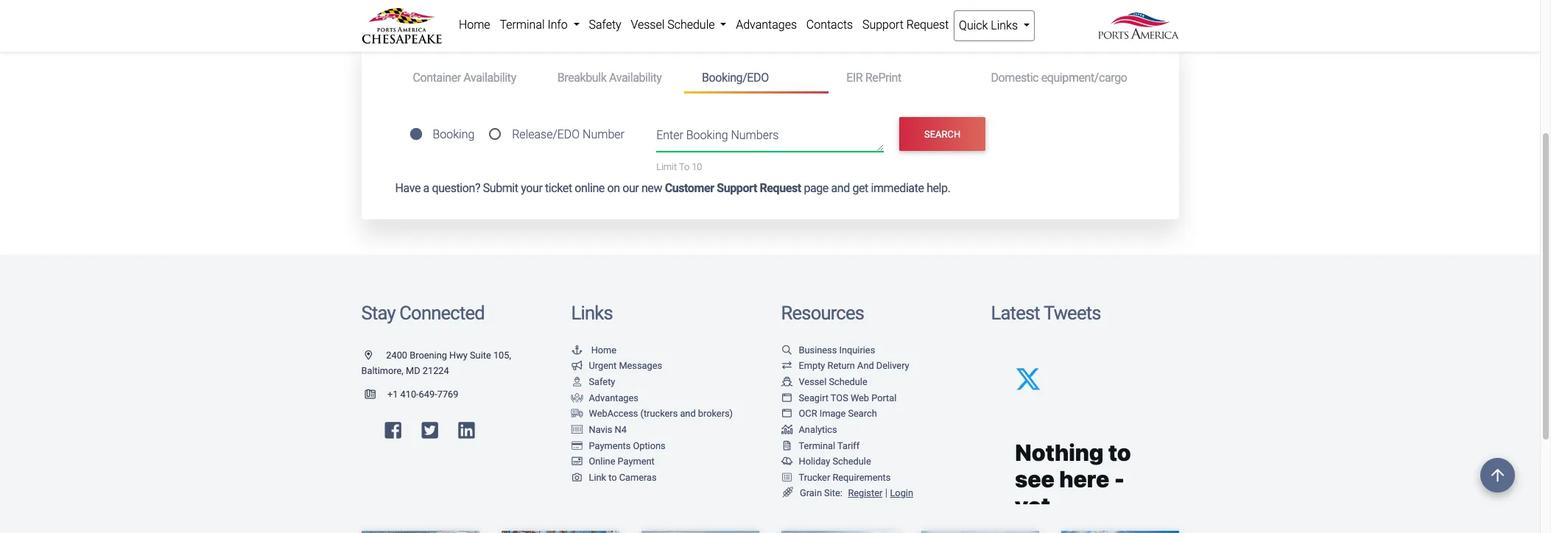 Task type: vqa. For each thing, say whether or not it's contained in the screenshot.
"Payment"
yes



Task type: describe. For each thing, give the bounding box(es) containing it.
holiday schedule link
[[781, 456, 871, 467]]

quick
[[959, 18, 988, 32]]

limit to 10
[[656, 161, 702, 172]]

holiday schedule
[[799, 456, 871, 467]]

hand receiving image
[[571, 394, 583, 403]]

0 horizontal spatial search
[[848, 408, 877, 419]]

0 vertical spatial vessel schedule
[[631, 18, 718, 32]]

grain
[[800, 488, 822, 499]]

1 horizontal spatial advantages link
[[731, 10, 802, 40]]

0 horizontal spatial advantages
[[589, 392, 639, 403]]

contacts link
[[802, 10, 858, 40]]

stay connected
[[361, 302, 485, 324]]

tariff
[[838, 440, 860, 451]]

md
[[406, 366, 420, 377]]

breakbulk
[[557, 71, 607, 85]]

holiday
[[799, 456, 830, 467]]

2 safety from the top
[[589, 376, 615, 388]]

payments options link
[[571, 440, 666, 451]]

exchange image
[[781, 362, 793, 371]]

your
[[521, 181, 543, 195]]

credit card front image
[[571, 458, 583, 467]]

webaccess
[[589, 408, 638, 419]]

login link
[[890, 488, 913, 499]]

truck container image
[[571, 410, 583, 419]]

phone office image
[[365, 390, 387, 400]]

browser image
[[781, 394, 793, 403]]

10
[[692, 161, 702, 172]]

n4
[[615, 424, 627, 435]]

customer
[[665, 181, 714, 195]]

empty return and delivery link
[[781, 361, 910, 372]]

urgent messages
[[589, 361, 662, 372]]

question?
[[432, 181, 480, 195]]

connected
[[399, 302, 485, 324]]

schedule for bells icon
[[833, 456, 871, 467]]

file invoice image
[[781, 442, 793, 451]]

navis
[[589, 424, 612, 435]]

wheat image
[[781, 488, 794, 499]]

0 vertical spatial links
[[991, 18, 1018, 32]]

online
[[575, 181, 605, 195]]

terminal for terminal info
[[500, 18, 545, 32]]

customer support request link
[[665, 181, 801, 195]]

Enter Booking Numbers text field
[[656, 127, 884, 152]]

camera image
[[571, 473, 583, 483]]

1 vertical spatial request
[[760, 181, 801, 195]]

twitter square image
[[422, 421, 438, 440]]

0 vertical spatial vessel
[[631, 18, 665, 32]]

domestic equipment/cargo
[[991, 71, 1127, 85]]

info
[[548, 18, 568, 32]]

terminal tariff
[[799, 440, 860, 451]]

schedule for ship icon
[[829, 376, 868, 388]]

ticket
[[545, 181, 572, 195]]

numbers
[[731, 128, 779, 142]]

410-
[[400, 389, 419, 400]]

online payment
[[589, 456, 655, 467]]

linkedin image
[[458, 421, 475, 440]]

grain site: register | login
[[800, 487, 913, 500]]

tos
[[831, 392, 848, 403]]

user hard hat image
[[571, 378, 583, 387]]

1 horizontal spatial vessel
[[799, 376, 827, 388]]

search button
[[899, 117, 986, 151]]

contacts
[[806, 18, 853, 32]]

1 vertical spatial links
[[571, 302, 613, 324]]

reprint
[[865, 71, 902, 85]]

container
[[413, 71, 461, 85]]

requirements
[[833, 472, 891, 483]]

breakbulk availability
[[557, 71, 662, 85]]

ocr image search
[[799, 408, 877, 419]]

ocr image search link
[[781, 408, 877, 419]]

1 horizontal spatial request
[[907, 18, 949, 32]]

21224
[[423, 366, 449, 377]]

enter booking numbers
[[656, 128, 779, 142]]

navis n4 link
[[571, 424, 627, 435]]

2400
[[386, 350, 407, 361]]

number
[[583, 128, 625, 142]]

broening
[[410, 350, 447, 361]]

bells image
[[781, 458, 793, 467]]

domestic
[[991, 71, 1039, 85]]

list alt image
[[781, 473, 793, 483]]

trucker requirements link
[[781, 472, 891, 483]]

baltimore,
[[361, 366, 404, 377]]

booking/edo link
[[684, 64, 829, 94]]

register
[[848, 488, 883, 499]]

(truckers
[[641, 408, 678, 419]]

business
[[799, 345, 837, 356]]

link to cameras link
[[571, 472, 657, 483]]

safety link for terminal info link
[[584, 10, 626, 40]]

|
[[885, 487, 888, 500]]

support request
[[863, 18, 949, 32]]

login
[[890, 488, 913, 499]]

availability for breakbulk availability
[[609, 71, 662, 85]]

submit
[[483, 181, 518, 195]]

on
[[607, 181, 620, 195]]

navis n4
[[589, 424, 627, 435]]

ocr
[[799, 408, 817, 419]]

anchor image
[[571, 346, 583, 356]]

1 vertical spatial advantages link
[[571, 392, 639, 403]]

cameras
[[619, 472, 657, 483]]

link
[[589, 472, 606, 483]]

map marker alt image
[[365, 351, 384, 361]]

options
[[633, 440, 666, 451]]

1 booking from the left
[[433, 128, 475, 142]]

payments
[[589, 440, 631, 451]]

+1 410-649-7769
[[387, 389, 459, 400]]

0 horizontal spatial vessel schedule link
[[626, 10, 731, 40]]

online payment link
[[571, 456, 655, 467]]

latest tweets
[[991, 302, 1101, 324]]

go to top image
[[1481, 458, 1515, 493]]

0 vertical spatial schedule
[[668, 18, 715, 32]]



Task type: locate. For each thing, give the bounding box(es) containing it.
facebook square image
[[385, 421, 401, 440]]

and left the brokers)
[[680, 408, 696, 419]]

a
[[423, 181, 429, 195]]

availability right breakbulk on the top
[[609, 71, 662, 85]]

0 horizontal spatial home
[[459, 18, 490, 32]]

tweets
[[1044, 302, 1101, 324]]

stay
[[361, 302, 395, 324]]

terminal info
[[500, 18, 571, 32]]

terminal for terminal tariff
[[799, 440, 835, 451]]

container storage image
[[571, 426, 583, 435]]

breakbulk availability link
[[540, 64, 684, 91]]

105,
[[493, 350, 511, 361]]

credit card image
[[571, 442, 583, 451]]

home link up the container availability link
[[454, 10, 495, 40]]

help.
[[927, 181, 951, 195]]

0 horizontal spatial availability
[[464, 71, 516, 85]]

site:
[[824, 488, 843, 499]]

search
[[925, 129, 961, 140], [848, 408, 877, 419]]

bullhorn image
[[571, 362, 583, 371]]

0 horizontal spatial terminal
[[500, 18, 545, 32]]

vessel
[[631, 18, 665, 32], [799, 376, 827, 388]]

ship image
[[781, 378, 793, 387]]

availability for container availability
[[464, 71, 516, 85]]

webaccess (truckers and brokers)
[[589, 408, 733, 419]]

support request link
[[858, 10, 954, 40]]

0 horizontal spatial request
[[760, 181, 801, 195]]

webaccess (truckers and brokers) link
[[571, 408, 733, 419]]

domestic equipment/cargo link
[[973, 64, 1145, 91]]

have a question? submit your ticket online on our new customer support request page and get immediate help.
[[395, 181, 951, 195]]

eir reprint link
[[829, 64, 973, 91]]

1 availability from the left
[[464, 71, 516, 85]]

home link for urgent messages link
[[571, 345, 617, 356]]

trucker
[[799, 472, 830, 483]]

1 horizontal spatial links
[[991, 18, 1018, 32]]

register link
[[845, 488, 883, 499]]

limit
[[656, 161, 677, 172]]

analytics link
[[781, 424, 837, 435]]

0 vertical spatial and
[[831, 181, 850, 195]]

+1
[[387, 389, 398, 400]]

0 horizontal spatial links
[[571, 302, 613, 324]]

analytics
[[799, 424, 837, 435]]

1 horizontal spatial home
[[591, 345, 617, 356]]

1 vertical spatial vessel
[[799, 376, 827, 388]]

0 vertical spatial request
[[907, 18, 949, 32]]

2400 broening hwy suite 105, baltimore, md 21224 link
[[361, 350, 511, 377]]

0 vertical spatial safety
[[589, 18, 621, 32]]

page
[[804, 181, 829, 195]]

trucker requirements
[[799, 472, 891, 483]]

urgent
[[589, 361, 617, 372]]

search up help.
[[925, 129, 961, 140]]

1 horizontal spatial booking
[[686, 128, 728, 142]]

0 horizontal spatial vessel
[[631, 18, 665, 32]]

0 vertical spatial search
[[925, 129, 961, 140]]

1 horizontal spatial home link
[[571, 345, 617, 356]]

1 vertical spatial terminal
[[799, 440, 835, 451]]

1 horizontal spatial vessel schedule
[[799, 376, 868, 388]]

availability right container
[[464, 71, 516, 85]]

safety inside safety link
[[589, 18, 621, 32]]

request left quick
[[907, 18, 949, 32]]

0 vertical spatial vessel schedule link
[[626, 10, 731, 40]]

2 booking from the left
[[686, 128, 728, 142]]

advantages link up booking/edo link
[[731, 10, 802, 40]]

container availability
[[413, 71, 516, 85]]

0 vertical spatial advantages
[[736, 18, 797, 32]]

portal
[[872, 392, 897, 403]]

terminal left info
[[500, 18, 545, 32]]

support right customer
[[717, 181, 757, 195]]

links up anchor image
[[571, 302, 613, 324]]

schedule up seagirt tos web portal
[[829, 376, 868, 388]]

safety down 'urgent'
[[589, 376, 615, 388]]

and left get
[[831, 181, 850, 195]]

booking
[[433, 128, 475, 142], [686, 128, 728, 142]]

latest
[[991, 302, 1040, 324]]

advantages link up webaccess
[[571, 392, 639, 403]]

link to cameras
[[589, 472, 657, 483]]

safety right info
[[589, 18, 621, 32]]

booking up question?
[[433, 128, 475, 142]]

0 vertical spatial home
[[459, 18, 490, 32]]

payments options
[[589, 440, 666, 451]]

empty return and delivery
[[799, 361, 910, 372]]

advantages up booking/edo link
[[736, 18, 797, 32]]

1 horizontal spatial and
[[831, 181, 850, 195]]

availability
[[464, 71, 516, 85], [609, 71, 662, 85]]

browser image
[[781, 410, 793, 419]]

release/edo
[[512, 128, 580, 142]]

analytics image
[[781, 426, 793, 435]]

vessel up breakbulk availability link
[[631, 18, 665, 32]]

eir
[[847, 71, 863, 85]]

equipment/cargo
[[1041, 71, 1127, 85]]

to
[[609, 472, 617, 483]]

suite
[[470, 350, 491, 361]]

1 vertical spatial schedule
[[829, 376, 868, 388]]

0 horizontal spatial support
[[717, 181, 757, 195]]

1 horizontal spatial availability
[[609, 71, 662, 85]]

terminal down analytics
[[799, 440, 835, 451]]

request left page
[[760, 181, 801, 195]]

schedule up booking/edo
[[668, 18, 715, 32]]

support
[[863, 18, 904, 32], [717, 181, 757, 195]]

0 vertical spatial advantages link
[[731, 10, 802, 40]]

delivery
[[876, 361, 910, 372]]

immediate
[[871, 181, 924, 195]]

1 vertical spatial vessel schedule
[[799, 376, 868, 388]]

safety link down 'urgent'
[[571, 376, 615, 388]]

seagirt tos web portal link
[[781, 392, 897, 403]]

advantages
[[736, 18, 797, 32], [589, 392, 639, 403]]

schedule
[[668, 18, 715, 32], [829, 376, 868, 388], [833, 456, 871, 467]]

home up 'urgent'
[[591, 345, 617, 356]]

return
[[828, 361, 855, 372]]

links right quick
[[991, 18, 1018, 32]]

1 horizontal spatial terminal
[[799, 440, 835, 451]]

brokers)
[[698, 408, 733, 419]]

1 vertical spatial search
[[848, 408, 877, 419]]

safety link for urgent messages link
[[571, 376, 615, 388]]

support up 'reprint'
[[863, 18, 904, 32]]

quick links link
[[954, 10, 1035, 41]]

0 horizontal spatial advantages link
[[571, 392, 639, 403]]

image
[[820, 408, 846, 419]]

hwy
[[449, 350, 468, 361]]

search image
[[781, 346, 793, 356]]

home up the container availability link
[[459, 18, 490, 32]]

1 horizontal spatial vessel schedule link
[[781, 376, 868, 388]]

payment
[[618, 456, 655, 467]]

649-
[[419, 389, 437, 400]]

1 safety from the top
[[589, 18, 621, 32]]

2 availability from the left
[[609, 71, 662, 85]]

2 vertical spatial schedule
[[833, 456, 871, 467]]

eir reprint
[[847, 71, 902, 85]]

search down web
[[848, 408, 877, 419]]

1 vertical spatial vessel schedule link
[[781, 376, 868, 388]]

booking/edo
[[702, 71, 769, 85]]

quick links
[[959, 18, 1021, 32]]

1 vertical spatial support
[[717, 181, 757, 195]]

booking up the 10
[[686, 128, 728, 142]]

release/edo number
[[512, 128, 625, 142]]

1 vertical spatial home link
[[571, 345, 617, 356]]

resources
[[781, 302, 864, 324]]

1 vertical spatial home
[[591, 345, 617, 356]]

1 horizontal spatial search
[[925, 129, 961, 140]]

1 horizontal spatial support
[[863, 18, 904, 32]]

messages
[[619, 361, 662, 372]]

vessel down empty
[[799, 376, 827, 388]]

vessel schedule link
[[626, 10, 731, 40], [781, 376, 868, 388]]

0 vertical spatial terminal
[[500, 18, 545, 32]]

safety link right info
[[584, 10, 626, 40]]

0 horizontal spatial booking
[[433, 128, 475, 142]]

1 vertical spatial safety
[[589, 376, 615, 388]]

+1 410-649-7769 link
[[361, 389, 459, 400]]

empty
[[799, 361, 825, 372]]

1 vertical spatial and
[[680, 408, 696, 419]]

1 vertical spatial advantages
[[589, 392, 639, 403]]

0 horizontal spatial home link
[[454, 10, 495, 40]]

our
[[623, 181, 639, 195]]

inquiries
[[839, 345, 875, 356]]

0 vertical spatial home link
[[454, 10, 495, 40]]

and
[[831, 181, 850, 195], [680, 408, 696, 419]]

search inside button
[[925, 129, 961, 140]]

schedule down tariff
[[833, 456, 871, 467]]

0 horizontal spatial vessel schedule
[[631, 18, 718, 32]]

have
[[395, 181, 421, 195]]

7769
[[437, 389, 459, 400]]

home link for terminal info link
[[454, 10, 495, 40]]

0 horizontal spatial and
[[680, 408, 696, 419]]

home link up 'urgent'
[[571, 345, 617, 356]]

to
[[679, 161, 690, 172]]

home
[[459, 18, 490, 32], [591, 345, 617, 356]]

0 vertical spatial safety link
[[584, 10, 626, 40]]

0 vertical spatial support
[[863, 18, 904, 32]]

seagirt tos web portal
[[799, 392, 897, 403]]

1 vertical spatial safety link
[[571, 376, 615, 388]]

1 horizontal spatial advantages
[[736, 18, 797, 32]]

advantages up webaccess
[[589, 392, 639, 403]]



